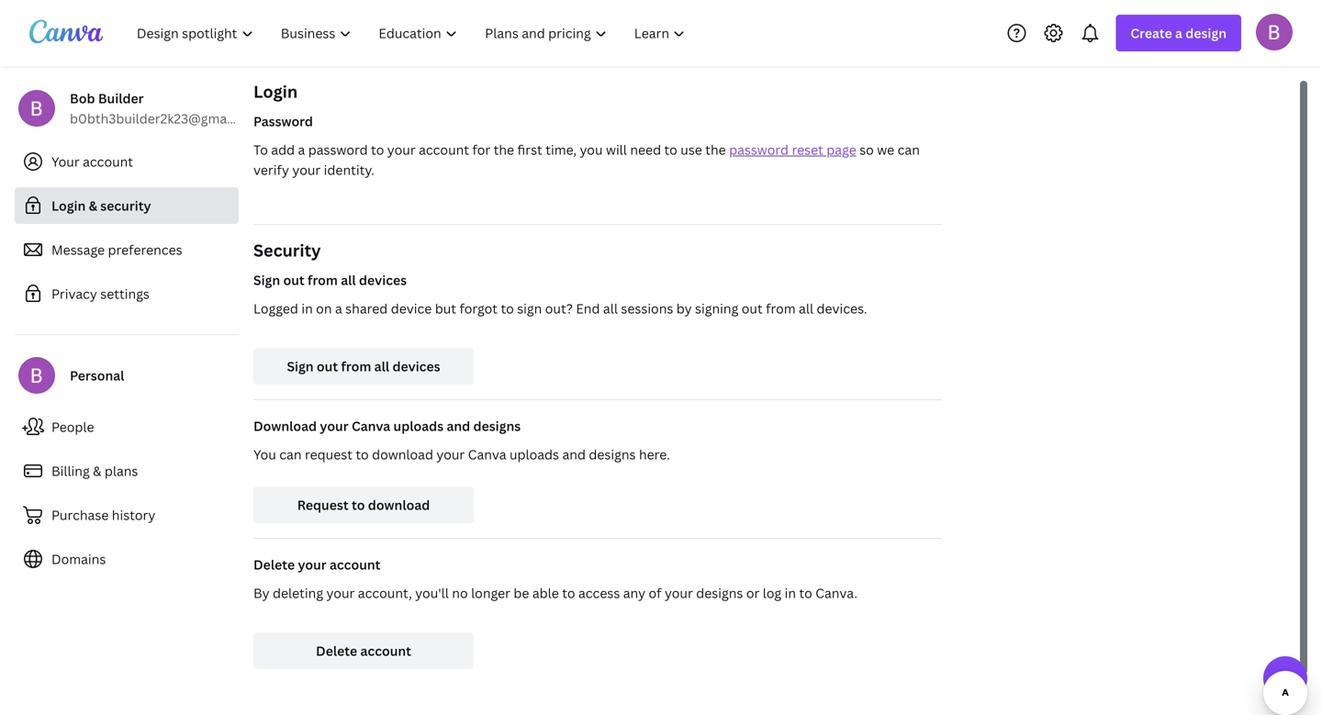 Task type: vqa. For each thing, say whether or not it's contained in the screenshot.
(16:9)
no



Task type: describe. For each thing, give the bounding box(es) containing it.
be
[[514, 585, 530, 602]]

your account link
[[15, 143, 239, 180]]

reset
[[792, 141, 824, 158]]

no
[[452, 585, 468, 602]]

message preferences
[[51, 241, 182, 259]]

people
[[51, 418, 94, 436]]

to
[[254, 141, 268, 158]]

people link
[[15, 409, 239, 446]]

end
[[576, 300, 600, 317]]

your inside the so we can verify your identity.
[[293, 161, 321, 179]]

or
[[747, 585, 760, 602]]

all left devices.
[[799, 300, 814, 317]]

add
[[271, 141, 295, 158]]

can inside the so we can verify your identity.
[[898, 141, 920, 158]]

page
[[827, 141, 857, 158]]

request to download
[[297, 497, 430, 514]]

delete account
[[316, 643, 412, 660]]

billing & plans link
[[15, 453, 239, 490]]

& for login
[[89, 197, 97, 215]]

create
[[1131, 24, 1173, 42]]

your
[[51, 153, 80, 170]]

0 horizontal spatial sign
[[254, 271, 280, 289]]

your down delete your account
[[327, 585, 355, 602]]

request
[[297, 497, 349, 514]]

all up shared
[[341, 271, 356, 289]]

0 horizontal spatial out
[[283, 271, 305, 289]]

1 password from the left
[[308, 141, 368, 158]]

deleting
[[273, 585, 323, 602]]

billing & plans
[[51, 463, 138, 480]]

account right your at the top
[[83, 153, 133, 170]]

login & security
[[51, 197, 151, 215]]

purchase history link
[[15, 497, 239, 534]]

will
[[606, 141, 627, 158]]

privacy
[[51, 285, 97, 303]]

longer
[[471, 585, 511, 602]]

account up account,
[[330, 556, 381, 574]]

access
[[579, 585, 620, 602]]

logged in on a shared device but forgot to sign out? end all sessions by signing out from all devices.
[[254, 300, 868, 317]]

sign out from all devices button
[[254, 348, 474, 385]]

download your canva uploads and designs
[[254, 418, 521, 435]]

first
[[518, 141, 543, 158]]

shared
[[346, 300, 388, 317]]

but
[[435, 300, 457, 317]]

delete for delete your account
[[254, 556, 295, 574]]

design
[[1186, 24, 1227, 42]]

out?
[[545, 300, 573, 317]]

sign
[[517, 300, 542, 317]]

so
[[860, 141, 874, 158]]

delete for delete account
[[316, 643, 358, 660]]

use
[[681, 141, 703, 158]]

delete account button
[[254, 633, 474, 670]]

signing
[[695, 300, 739, 317]]

identity.
[[324, 161, 375, 179]]

download inside button
[[368, 497, 430, 514]]

to add a password to your account for the first time, you will need to use the password reset page
[[254, 141, 857, 158]]

sessions
[[621, 300, 674, 317]]

bob
[[70, 90, 95, 107]]

of
[[649, 585, 662, 602]]

your account
[[51, 153, 133, 170]]

login for login & security
[[51, 197, 86, 215]]

privacy settings
[[51, 285, 150, 303]]

devices.
[[817, 300, 868, 317]]

privacy settings link
[[15, 276, 239, 312]]

purchase
[[51, 507, 109, 524]]

domains
[[51, 551, 106, 568]]

you'll
[[415, 585, 449, 602]]

we
[[878, 141, 895, 158]]

device
[[391, 300, 432, 317]]

time,
[[546, 141, 577, 158]]

1 horizontal spatial uploads
[[510, 446, 560, 463]]

out inside button
[[317, 358, 338, 375]]

all inside button
[[375, 358, 390, 375]]

your right of
[[665, 585, 693, 602]]

message
[[51, 241, 105, 259]]

any
[[624, 585, 646, 602]]

create a design button
[[1117, 15, 1242, 51]]



Task type: locate. For each thing, give the bounding box(es) containing it.
sign out from all devices inside button
[[287, 358, 441, 375]]

0 vertical spatial devices
[[359, 271, 407, 289]]

0 horizontal spatial canva
[[352, 418, 391, 435]]

1 vertical spatial delete
[[316, 643, 358, 660]]

account
[[419, 141, 469, 158], [83, 153, 133, 170], [330, 556, 381, 574], [361, 643, 412, 660]]

1 vertical spatial in
[[785, 585, 797, 602]]

sign out from all devices up "on"
[[254, 271, 407, 289]]

2 vertical spatial out
[[317, 358, 338, 375]]

your
[[387, 141, 416, 158], [293, 161, 321, 179], [320, 418, 349, 435], [437, 446, 465, 463], [298, 556, 327, 574], [327, 585, 355, 602], [665, 585, 693, 602]]

by
[[254, 585, 270, 602]]

security
[[100, 197, 151, 215]]

preferences
[[108, 241, 182, 259]]

in
[[302, 300, 313, 317], [785, 585, 797, 602]]

& inside login & security link
[[89, 197, 97, 215]]

in right log
[[785, 585, 797, 602]]

delete your account
[[254, 556, 381, 574]]

devices
[[359, 271, 407, 289], [393, 358, 441, 375]]

0 vertical spatial &
[[89, 197, 97, 215]]

domains link
[[15, 541, 239, 578]]

0 vertical spatial download
[[372, 446, 434, 463]]

for
[[473, 141, 491, 158]]

2 vertical spatial from
[[341, 358, 371, 375]]

password left the reset
[[730, 141, 789, 158]]

sign inside sign out from all devices button
[[287, 358, 314, 375]]

download down download your canva uploads and designs
[[372, 446, 434, 463]]

the right use
[[706, 141, 726, 158]]

1 vertical spatial designs
[[589, 446, 636, 463]]

0 horizontal spatial the
[[494, 141, 515, 158]]

2 horizontal spatial from
[[766, 300, 796, 317]]

1 horizontal spatial a
[[335, 300, 342, 317]]

sign
[[254, 271, 280, 289], [287, 358, 314, 375]]

2 the from the left
[[706, 141, 726, 158]]

login
[[254, 80, 298, 103], [51, 197, 86, 215]]

& inside billing & plans link
[[93, 463, 101, 480]]

1 the from the left
[[494, 141, 515, 158]]

1 horizontal spatial login
[[254, 80, 298, 103]]

devices down device
[[393, 358, 441, 375]]

designs left here.
[[589, 446, 636, 463]]

0 horizontal spatial a
[[298, 141, 305, 158]]

the right for on the left top
[[494, 141, 515, 158]]

1 vertical spatial download
[[368, 497, 430, 514]]

0 vertical spatial in
[[302, 300, 313, 317]]

download
[[372, 446, 434, 463], [368, 497, 430, 514]]

settings
[[100, 285, 150, 303]]

all down shared
[[375, 358, 390, 375]]

1 vertical spatial sign
[[287, 358, 314, 375]]

1 vertical spatial sign out from all devices
[[287, 358, 441, 375]]

1 horizontal spatial designs
[[589, 446, 636, 463]]

purchase history
[[51, 507, 156, 524]]

all right end on the left top of page
[[604, 300, 618, 317]]

so we can verify your identity.
[[254, 141, 920, 179]]

1 vertical spatial login
[[51, 197, 86, 215]]

0 vertical spatial from
[[308, 271, 338, 289]]

history
[[112, 507, 156, 524]]

a
[[1176, 24, 1183, 42], [298, 141, 305, 158], [335, 300, 342, 317]]

2 horizontal spatial out
[[742, 300, 763, 317]]

0 horizontal spatial password
[[308, 141, 368, 158]]

1 horizontal spatial the
[[706, 141, 726, 158]]

account,
[[358, 585, 412, 602]]

devices up shared
[[359, 271, 407, 289]]

0 horizontal spatial in
[[302, 300, 313, 317]]

0 horizontal spatial uploads
[[394, 418, 444, 435]]

security
[[254, 239, 321, 262]]

canva.
[[816, 585, 858, 602]]

& left security
[[89, 197, 97, 215]]

0 vertical spatial uploads
[[394, 418, 444, 435]]

0 vertical spatial login
[[254, 80, 298, 103]]

0 vertical spatial sign
[[254, 271, 280, 289]]

0 horizontal spatial from
[[308, 271, 338, 289]]

you can request to download your canva uploads and designs here.
[[254, 446, 670, 463]]

here.
[[639, 446, 670, 463]]

0 horizontal spatial delete
[[254, 556, 295, 574]]

you
[[254, 446, 276, 463]]

all
[[341, 271, 356, 289], [604, 300, 618, 317], [799, 300, 814, 317], [375, 358, 390, 375]]

password up identity.
[[308, 141, 368, 158]]

login for login
[[254, 80, 298, 103]]

1 vertical spatial out
[[742, 300, 763, 317]]

from inside button
[[341, 358, 371, 375]]

1 horizontal spatial can
[[898, 141, 920, 158]]

and
[[447, 418, 471, 435], [563, 446, 586, 463]]

b0bth3builder2k23@gmail.com
[[70, 110, 265, 127]]

0 horizontal spatial login
[[51, 197, 86, 215]]

from left devices.
[[766, 300, 796, 317]]

1 horizontal spatial canva
[[468, 446, 507, 463]]

login & security link
[[15, 187, 239, 224]]

by
[[677, 300, 692, 317]]

sign up logged
[[254, 271, 280, 289]]

& for billing
[[93, 463, 101, 480]]

create a design
[[1131, 24, 1227, 42]]

can
[[898, 141, 920, 158], [280, 446, 302, 463]]

sign out from all devices down shared
[[287, 358, 441, 375]]

login down your at the top
[[51, 197, 86, 215]]

able
[[533, 585, 559, 602]]

a right "on"
[[335, 300, 342, 317]]

account inside button
[[361, 643, 412, 660]]

0 vertical spatial and
[[447, 418, 471, 435]]

delete up by
[[254, 556, 295, 574]]

from down shared
[[341, 358, 371, 375]]

canva
[[352, 418, 391, 435], [468, 446, 507, 463]]

on
[[316, 300, 332, 317]]

your down download your canva uploads and designs
[[437, 446, 465, 463]]

and up you can request to download your canva uploads and designs here.
[[447, 418, 471, 435]]

0 vertical spatial out
[[283, 271, 305, 289]]

delete down the deleting
[[316, 643, 358, 660]]

2 horizontal spatial designs
[[697, 585, 744, 602]]

out down "on"
[[317, 358, 338, 375]]

1 vertical spatial canva
[[468, 446, 507, 463]]

personal
[[70, 367, 124, 384]]

your up the deleting
[[298, 556, 327, 574]]

login up password
[[254, 80, 298, 103]]

need
[[631, 141, 662, 158]]

&
[[89, 197, 97, 215], [93, 463, 101, 480]]

0 vertical spatial sign out from all devices
[[254, 271, 407, 289]]

0 vertical spatial a
[[1176, 24, 1183, 42]]

from up "on"
[[308, 271, 338, 289]]

the
[[494, 141, 515, 158], [706, 141, 726, 158]]

account left for on the left top
[[419, 141, 469, 158]]

2 vertical spatial a
[[335, 300, 342, 317]]

2 horizontal spatial a
[[1176, 24, 1183, 42]]

1 horizontal spatial sign
[[287, 358, 314, 375]]

0 vertical spatial can
[[898, 141, 920, 158]]

you
[[580, 141, 603, 158]]

verify
[[254, 161, 289, 179]]

1 vertical spatial devices
[[393, 358, 441, 375]]

1 horizontal spatial from
[[341, 358, 371, 375]]

1 horizontal spatial out
[[317, 358, 338, 375]]

by deleting your account, you'll no longer be able to access any of your designs or log in to canva.
[[254, 585, 858, 602]]

top level navigation element
[[125, 15, 701, 51]]

designs up you can request to download your canva uploads and designs here.
[[474, 418, 521, 435]]

can right we
[[898, 141, 920, 158]]

builder
[[98, 90, 144, 107]]

0 horizontal spatial and
[[447, 418, 471, 435]]

out right signing
[[742, 300, 763, 317]]

a left design
[[1176, 24, 1183, 42]]

from
[[308, 271, 338, 289], [766, 300, 796, 317], [341, 358, 371, 375]]

log
[[763, 585, 782, 602]]

forgot
[[460, 300, 498, 317]]

1 vertical spatial a
[[298, 141, 305, 158]]

your left for on the left top
[[387, 141, 416, 158]]

a right add
[[298, 141, 305, 158]]

can right you
[[280, 446, 302, 463]]

out
[[283, 271, 305, 289], [742, 300, 763, 317], [317, 358, 338, 375]]

a inside dropdown button
[[1176, 24, 1183, 42]]

1 horizontal spatial in
[[785, 585, 797, 602]]

sign up 'download'
[[287, 358, 314, 375]]

request
[[305, 446, 353, 463]]

your up request
[[320, 418, 349, 435]]

in left "on"
[[302, 300, 313, 317]]

1 horizontal spatial and
[[563, 446, 586, 463]]

0 vertical spatial designs
[[474, 418, 521, 435]]

account down account,
[[361, 643, 412, 660]]

download right request
[[368, 497, 430, 514]]

1 horizontal spatial delete
[[316, 643, 358, 660]]

1 vertical spatial and
[[563, 446, 586, 463]]

password reset page link
[[730, 141, 857, 158]]

2 password from the left
[[730, 141, 789, 158]]

1 vertical spatial uploads
[[510, 446, 560, 463]]

1 vertical spatial &
[[93, 463, 101, 480]]

1 horizontal spatial password
[[730, 141, 789, 158]]

message preferences link
[[15, 232, 239, 268]]

bob builder b0bth3builder2k23@gmail.com
[[70, 90, 265, 127]]

and left here.
[[563, 446, 586, 463]]

password
[[254, 113, 313, 130]]

your down add
[[293, 161, 321, 179]]

logged
[[254, 300, 298, 317]]

designs
[[474, 418, 521, 435], [589, 446, 636, 463], [697, 585, 744, 602]]

bob builder image
[[1257, 14, 1294, 50]]

0 vertical spatial delete
[[254, 556, 295, 574]]

2 vertical spatial designs
[[697, 585, 744, 602]]

designs left or at the right bottom
[[697, 585, 744, 602]]

out down security
[[283, 271, 305, 289]]

billing
[[51, 463, 90, 480]]

to inside button
[[352, 497, 365, 514]]

devices inside sign out from all devices button
[[393, 358, 441, 375]]

download
[[254, 418, 317, 435]]

plans
[[105, 463, 138, 480]]

delete inside button
[[316, 643, 358, 660]]

0 vertical spatial canva
[[352, 418, 391, 435]]

0 horizontal spatial designs
[[474, 418, 521, 435]]

request to download button
[[254, 487, 474, 524]]

0 horizontal spatial can
[[280, 446, 302, 463]]

1 vertical spatial can
[[280, 446, 302, 463]]

& left plans
[[93, 463, 101, 480]]

1 vertical spatial from
[[766, 300, 796, 317]]



